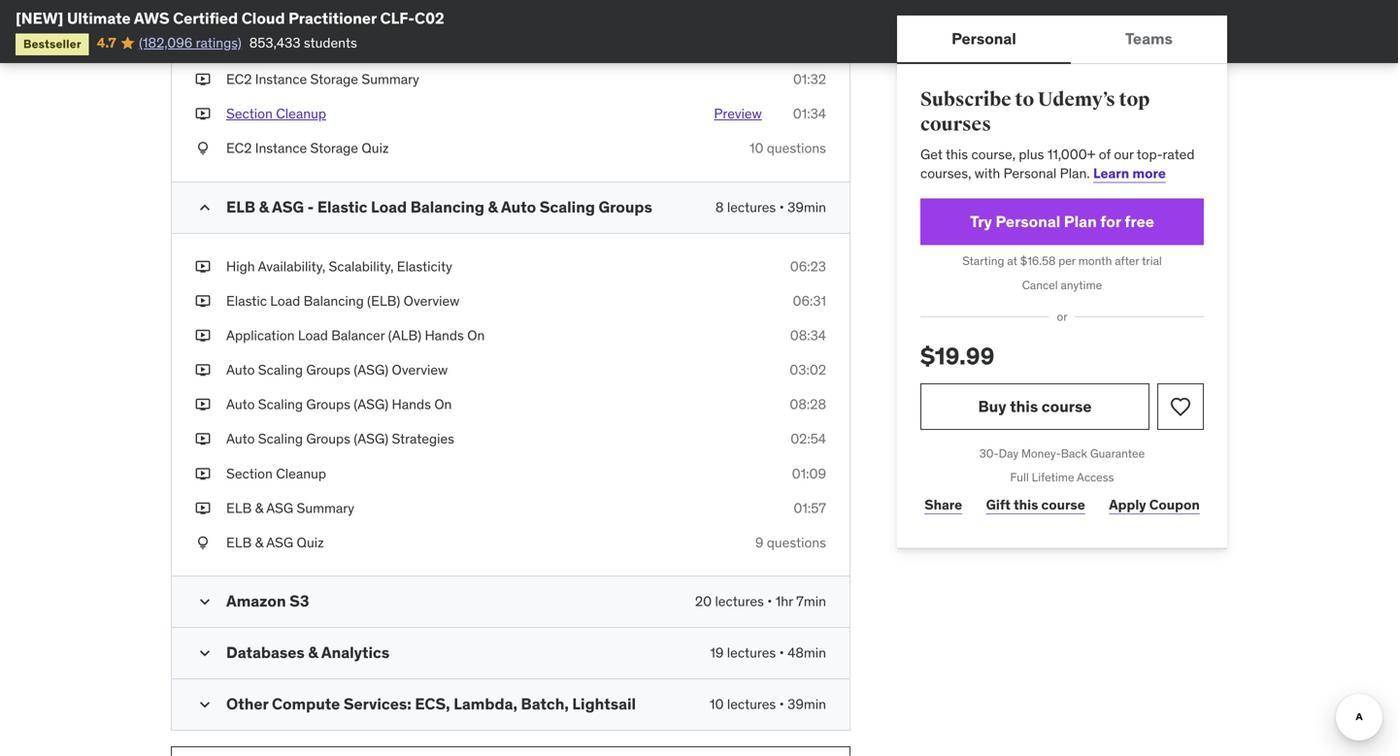 Task type: describe. For each thing, give the bounding box(es) containing it.
instance for ec2 instance storage summary
[[255, 70, 307, 88]]

batch,
[[521, 695, 569, 715]]

ec2 for ec2 instance storage summary
[[226, 70, 252, 88]]

teams
[[1126, 29, 1173, 48]]

databases
[[226, 643, 305, 663]]

analytics
[[321, 643, 390, 663]]

of
[[1099, 146, 1111, 163]]

this for get
[[946, 146, 969, 163]]

balancer
[[331, 327, 385, 344]]

lectures for databases & analytics
[[727, 645, 776, 662]]

02:54
[[791, 431, 827, 448]]

0 vertical spatial storage
[[451, 1, 499, 19]]

0 vertical spatial balancing
[[411, 197, 485, 217]]

03:02
[[790, 361, 827, 379]]

trial
[[1142, 254, 1163, 269]]

20
[[695, 593, 712, 611]]

xsmall image for elb & asg quiz
[[195, 534, 211, 553]]

groups for overview
[[306, 361, 351, 379]]

starting at $16.58 per month after trial cancel anytime
[[963, 254, 1163, 293]]

853,433
[[249, 34, 301, 51]]

lifetime
[[1032, 470, 1075, 485]]

auto scaling groups (asg) overview
[[226, 361, 448, 379]]

summary for ec2 instance storage summary
[[362, 70, 420, 88]]

this for gift
[[1014, 496, 1039, 514]]

01:32
[[793, 70, 827, 88]]

high availability, scalability, elasticity
[[226, 258, 453, 275]]

aws
[[134, 8, 170, 28]]

try personal plan for free link
[[921, 199, 1205, 245]]

1 horizontal spatial elastic
[[317, 197, 368, 217]]

ultimate
[[67, 8, 131, 28]]

preview
[[714, 105, 762, 122]]

amazon s3
[[226, 592, 309, 612]]

share button
[[921, 486, 967, 525]]

08:28
[[790, 396, 827, 413]]

teams button
[[1071, 16, 1228, 62]]

cleanup inside 'button'
[[276, 105, 326, 122]]

01:57
[[794, 500, 827, 517]]

subscribe to udemy's top courses
[[921, 88, 1150, 137]]

4 xsmall image from the top
[[195, 104, 211, 124]]

groups left 8
[[599, 197, 653, 217]]

small image for databases
[[195, 644, 215, 664]]

ec2 for ec2 instance storage quiz
[[226, 140, 252, 157]]

certified
[[173, 8, 238, 28]]

asg for summary
[[266, 500, 294, 517]]

(182,096 ratings)
[[139, 34, 242, 51]]

hands for (alb)
[[425, 327, 464, 344]]

buy
[[979, 397, 1007, 417]]

(asg) for strategies
[[354, 431, 389, 448]]

instance for ec2 instance storage quiz
[[255, 140, 307, 157]]

c02
[[415, 8, 445, 28]]

01:09
[[792, 465, 827, 483]]

$16.58
[[1021, 254, 1056, 269]]

7 xsmall image from the top
[[195, 465, 211, 484]]

on for application load balancer (alb) hands on
[[467, 327, 485, 344]]

2 section cleanup from the top
[[226, 465, 326, 483]]

apply coupon button
[[1106, 486, 1205, 525]]

subscribe
[[921, 88, 1012, 112]]

questions for 9 questions
[[767, 534, 827, 552]]

summary for elb & asg summary
[[297, 500, 355, 517]]

10 questions
[[750, 140, 827, 157]]

our
[[1115, 146, 1134, 163]]

more
[[1133, 165, 1167, 182]]

get
[[921, 146, 943, 163]]

5 xsmall image from the top
[[195, 139, 211, 158]]

services:
[[344, 695, 412, 715]]

load for balancer
[[298, 327, 328, 344]]

storage for summary
[[310, 70, 358, 88]]

1 vertical spatial balancing
[[304, 292, 364, 310]]

month
[[1079, 254, 1113, 269]]

2 vertical spatial personal
[[996, 212, 1061, 232]]

hands for (asg)
[[392, 396, 431, 413]]

853,433 students
[[249, 34, 357, 51]]

4.7
[[97, 34, 116, 51]]

(182,096
[[139, 34, 193, 51]]

responsibility
[[273, 1, 358, 19]]

ratings)
[[196, 34, 242, 51]]

$19.99
[[921, 342, 995, 371]]

s3
[[290, 592, 309, 612]]

lambda,
[[454, 695, 518, 715]]

courses
[[921, 113, 992, 137]]

xsmall image for high availability, scalability, elasticity
[[195, 257, 211, 276]]

01:34
[[793, 105, 827, 122]]

2 cleanup from the top
[[276, 465, 326, 483]]

other compute services: ecs, lambda, batch, lightsail
[[226, 695, 636, 715]]

(alb)
[[388, 327, 422, 344]]

application load balancer (alb) hands on
[[226, 327, 485, 344]]

1 vertical spatial elastic
[[226, 292, 267, 310]]

& for quiz
[[255, 534, 263, 552]]

to
[[1016, 88, 1035, 112]]

apply coupon
[[1110, 496, 1200, 514]]

[new]
[[16, 8, 64, 28]]

elb for elb & asg - elastic load balancing & auto scaling groups
[[226, 197, 255, 217]]

students
[[304, 34, 357, 51]]

scaling for auto scaling groups (asg) strategies
[[258, 431, 303, 448]]

gift
[[987, 496, 1011, 514]]

section cleanup button
[[226, 104, 326, 124]]

0 vertical spatial load
[[371, 197, 407, 217]]

10 lectures • 39min
[[710, 696, 827, 714]]

auto scaling groups (asg) strategies
[[226, 431, 455, 448]]

& for -
[[259, 197, 269, 217]]

2 xsmall image from the top
[[195, 35, 211, 54]]

try personal plan for free
[[971, 212, 1155, 232]]

amazon fsx overview
[[226, 36, 361, 53]]

or
[[1057, 309, 1068, 325]]

buy this course
[[979, 397, 1092, 417]]

elb & asg summary
[[226, 500, 355, 517]]

• for databases & analytics
[[780, 645, 785, 662]]

high
[[226, 258, 255, 275]]

learn more link
[[1094, 165, 1167, 182]]

starting
[[963, 254, 1005, 269]]

• for elb & asg - elastic load balancing & auto scaling groups
[[780, 198, 785, 216]]

1 xsmall image from the top
[[195, 1, 211, 20]]

scalability,
[[329, 258, 394, 275]]

access
[[1077, 470, 1115, 485]]

compute
[[272, 695, 340, 715]]

11,000+
[[1048, 146, 1096, 163]]

small image
[[195, 198, 215, 217]]

anytime
[[1061, 278, 1103, 293]]

questions for 10 questions
[[767, 140, 827, 157]]

plus
[[1019, 146, 1045, 163]]



Task type: locate. For each thing, give the bounding box(es) containing it.
6 xsmall image from the top
[[195, 430, 211, 449]]

asg for -
[[272, 197, 304, 217]]

cleanup up ec2 instance storage quiz
[[276, 105, 326, 122]]

0 vertical spatial ec2
[[422, 1, 448, 19]]

3 small image from the top
[[195, 696, 215, 715]]

elb down elb & asg summary
[[226, 534, 252, 552]]

lectures for elb & asg - elastic load balancing & auto scaling groups
[[727, 198, 776, 216]]

• down 19 lectures • 48min
[[780, 696, 785, 714]]

3 xsmall image from the top
[[195, 326, 211, 345]]

learn
[[1094, 165, 1130, 182]]

money-
[[1022, 446, 1062, 461]]

lectures right 8
[[727, 198, 776, 216]]

10
[[750, 140, 764, 157], [710, 696, 724, 714]]

2 vertical spatial elb
[[226, 534, 252, 552]]

xsmall image
[[195, 257, 211, 276], [195, 292, 211, 311], [195, 326, 211, 345], [195, 361, 211, 380], [195, 396, 211, 415], [195, 534, 211, 553]]

1 vertical spatial overview
[[404, 292, 460, 310]]

3 (asg) from the top
[[354, 431, 389, 448]]

asg
[[272, 197, 304, 217], [266, 500, 294, 517], [266, 534, 294, 552]]

9
[[756, 534, 764, 552]]

this for buy
[[1010, 397, 1039, 417]]

course inside button
[[1042, 397, 1092, 417]]

instance up section cleanup 'button'
[[255, 70, 307, 88]]

balancing down high availability, scalability, elasticity
[[304, 292, 364, 310]]

udemy's
[[1038, 88, 1116, 112]]

auto for auto scaling groups (asg) strategies
[[226, 431, 255, 448]]

(asg) for overview
[[354, 361, 389, 379]]

personal up $16.58
[[996, 212, 1061, 232]]

39min
[[788, 198, 827, 216], [788, 696, 827, 714]]

auto scaling groups (asg) hands on
[[226, 396, 452, 413]]

0 vertical spatial overview
[[304, 36, 361, 53]]

3 xsmall image from the top
[[195, 70, 211, 89]]

quiz down ec2 instance storage summary
[[362, 140, 389, 157]]

1 vertical spatial section
[[226, 465, 273, 483]]

1 vertical spatial amazon
[[226, 592, 286, 612]]

summary down "clf-"
[[362, 70, 420, 88]]

8 xsmall image from the top
[[195, 499, 211, 518]]

on
[[467, 327, 485, 344], [435, 396, 452, 413]]

top
[[1120, 88, 1150, 112]]

section up ec2 instance storage quiz
[[226, 105, 273, 122]]

get this course, plus 11,000+ of our top-rated courses, with personal plan.
[[921, 146, 1195, 182]]

on for auto scaling groups (asg) hands on
[[435, 396, 452, 413]]

0 horizontal spatial 10
[[710, 696, 724, 714]]

0 horizontal spatial quiz
[[297, 534, 324, 552]]

2 course from the top
[[1042, 496, 1086, 514]]

amazon for amazon s3
[[226, 592, 286, 612]]

3 elb from the top
[[226, 534, 252, 552]]

• left 48min
[[780, 645, 785, 662]]

load up scalability,
[[371, 197, 407, 217]]

1 vertical spatial this
[[1010, 397, 1039, 417]]

with
[[975, 165, 1001, 182]]

(asg) for hands
[[354, 396, 389, 413]]

course down the lifetime
[[1042, 496, 1086, 514]]

0 vertical spatial summary
[[362, 70, 420, 88]]

free
[[1125, 212, 1155, 232]]

gift this course link
[[983, 486, 1090, 525]]

lectures down 19 lectures • 48min
[[727, 696, 776, 714]]

2 vertical spatial asg
[[266, 534, 294, 552]]

39min up 06:23
[[788, 198, 827, 216]]

tab list containing personal
[[898, 16, 1228, 64]]

0 vertical spatial for
[[402, 1, 419, 19]]

apply
[[1110, 496, 1147, 514]]

1 vertical spatial questions
[[767, 534, 827, 552]]

1 (asg) from the top
[[354, 361, 389, 379]]

amazon for amazon fsx overview
[[226, 36, 275, 53]]

try
[[971, 212, 993, 232]]

0 vertical spatial personal
[[952, 29, 1017, 48]]

for for free
[[1101, 212, 1122, 232]]

1 vertical spatial elb
[[226, 500, 252, 517]]

10 for 10 questions
[[750, 140, 764, 157]]

0 vertical spatial on
[[467, 327, 485, 344]]

2 vertical spatial load
[[298, 327, 328, 344]]

this right the buy
[[1010, 397, 1039, 417]]

amazon
[[226, 36, 275, 53], [226, 592, 286, 612]]

0 vertical spatial instance
[[255, 70, 307, 88]]

for left free
[[1101, 212, 1122, 232]]

small image left databases
[[195, 644, 215, 664]]

1 course from the top
[[1042, 397, 1092, 417]]

2 amazon from the top
[[226, 592, 286, 612]]

8
[[716, 198, 724, 216]]

small image left other
[[195, 696, 215, 715]]

summary up elb & asg quiz
[[297, 500, 355, 517]]

1 horizontal spatial 10
[[750, 140, 764, 157]]

0 horizontal spatial summary
[[297, 500, 355, 517]]

personal up subscribe
[[952, 29, 1017, 48]]

30-
[[980, 446, 999, 461]]

elb & asg - elastic load balancing & auto scaling groups
[[226, 197, 653, 217]]

0 vertical spatial quiz
[[362, 140, 389, 157]]

39min for other compute services: ecs, lambda, batch, lightsail
[[788, 696, 827, 714]]

0 horizontal spatial for
[[402, 1, 419, 19]]

0 vertical spatial section cleanup
[[226, 105, 326, 122]]

ec2 instance storage quiz
[[226, 140, 389, 157]]

groups up auto scaling groups (asg) hands on
[[306, 361, 351, 379]]

auto for auto scaling groups (asg) hands on
[[226, 396, 255, 413]]

storage up -
[[310, 140, 358, 157]]

1 vertical spatial on
[[435, 396, 452, 413]]

groups down auto scaling groups (asg) overview
[[306, 396, 351, 413]]

1 small image from the top
[[195, 593, 215, 612]]

2 vertical spatial this
[[1014, 496, 1039, 514]]

section up elb & asg summary
[[226, 465, 273, 483]]

1 vertical spatial load
[[270, 292, 300, 310]]

section cleanup
[[226, 105, 326, 122], [226, 465, 326, 483]]

• for other compute services: ecs, lambda, batch, lightsail
[[780, 696, 785, 714]]

(asg) down auto scaling groups (asg) hands on
[[354, 431, 389, 448]]

overview down practitioner
[[304, 36, 361, 53]]

xsmall image for application load balancer (alb) hands on
[[195, 326, 211, 345]]

clf-
[[380, 8, 415, 28]]

small image for amazon
[[195, 593, 215, 612]]

19
[[711, 645, 724, 662]]

1 cleanup from the top
[[276, 105, 326, 122]]

section cleanup up elb & asg summary
[[226, 465, 326, 483]]

0 horizontal spatial elastic
[[226, 292, 267, 310]]

section inside 'button'
[[226, 105, 273, 122]]

balancing
[[411, 197, 485, 217], [304, 292, 364, 310]]

ecs,
[[415, 695, 450, 715]]

storage for quiz
[[310, 140, 358, 157]]

personal
[[952, 29, 1017, 48], [1004, 165, 1057, 182], [996, 212, 1061, 232]]

& for summary
[[255, 500, 263, 517]]

elasticity
[[397, 258, 453, 275]]

1 vertical spatial quiz
[[297, 534, 324, 552]]

0 vertical spatial hands
[[425, 327, 464, 344]]

overview down (alb)
[[392, 361, 448, 379]]

xsmall image for auto scaling groups (asg) overview
[[195, 361, 211, 380]]

lectures right 20 at the bottom of the page
[[715, 593, 764, 611]]

scaling for auto scaling groups (asg) hands on
[[258, 396, 303, 413]]

this up the courses,
[[946, 146, 969, 163]]

guarantee
[[1091, 446, 1146, 461]]

questions
[[767, 140, 827, 157], [767, 534, 827, 552]]

quiz for elb & asg quiz
[[297, 534, 324, 552]]

ec2 down ratings)
[[226, 70, 252, 88]]

plan
[[1065, 212, 1097, 232]]

39min down 48min
[[788, 696, 827, 714]]

small image left amazon s3
[[195, 593, 215, 612]]

databases & analytics
[[226, 643, 390, 663]]

1 vertical spatial cleanup
[[276, 465, 326, 483]]

storage right c02
[[451, 1, 499, 19]]

8 lectures • 39min
[[716, 198, 827, 216]]

this inside button
[[1010, 397, 1039, 417]]

asg down elb & asg summary
[[266, 534, 294, 552]]

this inside get this course, plus 11,000+ of our top-rated courses, with personal plan.
[[946, 146, 969, 163]]

for for ec2
[[402, 1, 419, 19]]

quiz for ec2 instance storage quiz
[[362, 140, 389, 157]]

overview
[[304, 36, 361, 53], [404, 292, 460, 310], [392, 361, 448, 379]]

this
[[946, 146, 969, 163], [1010, 397, 1039, 417], [1014, 496, 1039, 514]]

0 vertical spatial 39min
[[788, 198, 827, 216]]

small image for other
[[195, 696, 215, 715]]

-
[[308, 197, 314, 217]]

coupon
[[1150, 496, 1200, 514]]

questions down '01:57'
[[767, 534, 827, 552]]

gift this course
[[987, 496, 1086, 514]]

elb for elb & asg summary
[[226, 500, 252, 517]]

1 horizontal spatial on
[[467, 327, 485, 344]]

for right model
[[402, 1, 419, 19]]

ec2
[[422, 1, 448, 19], [226, 70, 252, 88], [226, 140, 252, 157]]

hands up strategies
[[392, 396, 431, 413]]

0 horizontal spatial on
[[435, 396, 452, 413]]

at
[[1008, 254, 1018, 269]]

2 elb from the top
[[226, 500, 252, 517]]

06:31
[[793, 292, 827, 310]]

1 vertical spatial course
[[1042, 496, 1086, 514]]

1 39min from the top
[[788, 198, 827, 216]]

course for buy this course
[[1042, 397, 1092, 417]]

0 vertical spatial amazon
[[226, 36, 275, 53]]

cleanup up elb & asg summary
[[276, 465, 326, 483]]

1 amazon from the top
[[226, 36, 275, 53]]

hands
[[425, 327, 464, 344], [392, 396, 431, 413]]

elb for elb & asg quiz
[[226, 534, 252, 552]]

small image
[[195, 593, 215, 612], [195, 644, 215, 664], [195, 696, 215, 715]]

10 down 19
[[710, 696, 724, 714]]

for
[[402, 1, 419, 19], [1101, 212, 1122, 232]]

course
[[1042, 397, 1092, 417], [1042, 496, 1086, 514]]

1 vertical spatial 10
[[710, 696, 724, 714]]

10 down preview
[[750, 140, 764, 157]]

amazon left "s3"
[[226, 592, 286, 612]]

1 instance from the top
[[255, 70, 307, 88]]

elastic right -
[[317, 197, 368, 217]]

on up strategies
[[435, 396, 452, 413]]

elastic down high
[[226, 292, 267, 310]]

learn more
[[1094, 165, 1167, 182]]

1 horizontal spatial balancing
[[411, 197, 485, 217]]

2 (asg) from the top
[[354, 396, 389, 413]]

1hr
[[776, 593, 793, 611]]

2 39min from the top
[[788, 696, 827, 714]]

0 vertical spatial 10
[[750, 140, 764, 157]]

1 xsmall image from the top
[[195, 257, 211, 276]]

1 vertical spatial asg
[[266, 500, 294, 517]]

lectures for amazon s3
[[715, 593, 764, 611]]

groups for hands
[[306, 396, 351, 413]]

5 xsmall image from the top
[[195, 396, 211, 415]]

1 vertical spatial 39min
[[788, 696, 827, 714]]

elb right small icon
[[226, 197, 255, 217]]

elastic
[[317, 197, 368, 217], [226, 292, 267, 310]]

auto for auto scaling groups (asg) overview
[[226, 361, 255, 379]]

1 horizontal spatial for
[[1101, 212, 1122, 232]]

1 vertical spatial hands
[[392, 396, 431, 413]]

0 vertical spatial questions
[[767, 140, 827, 157]]

0 vertical spatial cleanup
[[276, 105, 326, 122]]

wishlist image
[[1170, 395, 1193, 419]]

0 vertical spatial small image
[[195, 593, 215, 612]]

storage down students
[[310, 70, 358, 88]]

section cleanup up ec2 instance storage quiz
[[226, 105, 326, 122]]

day
[[999, 446, 1019, 461]]

1 vertical spatial storage
[[310, 70, 358, 88]]

0 vertical spatial (asg)
[[354, 361, 389, 379]]

2 vertical spatial storage
[[310, 140, 358, 157]]

amazon down cloud
[[226, 36, 275, 53]]

asg for quiz
[[266, 534, 294, 552]]

1 section from the top
[[226, 105, 273, 122]]

9 questions
[[756, 534, 827, 552]]

elb up elb & asg quiz
[[226, 500, 252, 517]]

tab list
[[898, 16, 1228, 64]]

scaling for auto scaling groups (asg) overview
[[258, 361, 303, 379]]

groups
[[599, 197, 653, 217], [306, 361, 351, 379], [306, 396, 351, 413], [306, 431, 351, 448]]

0 horizontal spatial balancing
[[304, 292, 364, 310]]

after
[[1115, 254, 1140, 269]]

1 section cleanup from the top
[[226, 105, 326, 122]]

lectures
[[727, 198, 776, 216], [715, 593, 764, 611], [727, 645, 776, 662], [727, 696, 776, 714]]

application
[[226, 327, 295, 344]]

overview down elasticity
[[404, 292, 460, 310]]

other
[[226, 695, 269, 715]]

1 vertical spatial (asg)
[[354, 396, 389, 413]]

questions down 01:34
[[767, 140, 827, 157]]

0 vertical spatial elastic
[[317, 197, 368, 217]]

1 vertical spatial instance
[[255, 140, 307, 157]]

elb & asg quiz
[[226, 534, 324, 552]]

load up auto scaling groups (asg) overview
[[298, 327, 328, 344]]

course up "back"
[[1042, 397, 1092, 417]]

cloud
[[242, 8, 285, 28]]

balancing up elasticity
[[411, 197, 485, 217]]

this right gift
[[1014, 496, 1039, 514]]

ec2 down section cleanup 'button'
[[226, 140, 252, 157]]

instance
[[255, 70, 307, 88], [255, 140, 307, 157]]

plan.
[[1060, 165, 1091, 182]]

10 for 10 lectures • 39min
[[710, 696, 724, 714]]

1 horizontal spatial quiz
[[362, 140, 389, 157]]

0 vertical spatial this
[[946, 146, 969, 163]]

2 vertical spatial (asg)
[[354, 431, 389, 448]]

2 small image from the top
[[195, 644, 215, 664]]

xsmall image for auto scaling groups (asg) hands on
[[195, 396, 211, 415]]

asg up elb & asg quiz
[[266, 500, 294, 517]]

39min for elb & asg - elastic load balancing & auto scaling groups
[[788, 198, 827, 216]]

full
[[1011, 470, 1029, 485]]

2 questions from the top
[[767, 534, 827, 552]]

instance down section cleanup 'button'
[[255, 140, 307, 157]]

2 vertical spatial overview
[[392, 361, 448, 379]]

load for balancing
[[270, 292, 300, 310]]

&
[[259, 197, 269, 217], [488, 197, 498, 217], [255, 500, 263, 517], [255, 534, 263, 552], [308, 643, 318, 663]]

overview for (asg)
[[392, 361, 448, 379]]

practitioner
[[289, 8, 377, 28]]

0 vertical spatial course
[[1042, 397, 1092, 417]]

groups for strategies
[[306, 431, 351, 448]]

1 horizontal spatial summary
[[362, 70, 420, 88]]

• for amazon s3
[[768, 593, 773, 611]]

1 elb from the top
[[226, 197, 255, 217]]

1 questions from the top
[[767, 140, 827, 157]]

2 vertical spatial ec2
[[226, 140, 252, 157]]

elb
[[226, 197, 255, 217], [226, 500, 252, 517], [226, 534, 252, 552]]

0 vertical spatial section
[[226, 105, 273, 122]]

personal inside button
[[952, 29, 1017, 48]]

19 lectures • 48min
[[711, 645, 827, 662]]

30-day money-back guarantee full lifetime access
[[980, 446, 1146, 485]]

1 vertical spatial for
[[1101, 212, 1122, 232]]

2 xsmall image from the top
[[195, 292, 211, 311]]

2 instance from the top
[[255, 140, 307, 157]]

•
[[780, 198, 785, 216], [768, 593, 773, 611], [780, 645, 785, 662], [780, 696, 785, 714]]

ec2 instance storage summary
[[226, 70, 420, 88]]

xsmall image for elastic load balancing (elb) overview
[[195, 292, 211, 311]]

overview for (elb)
[[404, 292, 460, 310]]

1 vertical spatial ec2
[[226, 70, 252, 88]]

1 vertical spatial summary
[[297, 500, 355, 517]]

quiz down elb & asg summary
[[297, 534, 324, 552]]

1 vertical spatial small image
[[195, 644, 215, 664]]

6 xsmall image from the top
[[195, 534, 211, 553]]

groups down auto scaling groups (asg) hands on
[[306, 431, 351, 448]]

lectures for other compute services: ecs, lambda, batch, lightsail
[[727, 696, 776, 714]]

hands right (alb)
[[425, 327, 464, 344]]

course for gift this course
[[1042, 496, 1086, 514]]

0 vertical spatial asg
[[272, 197, 304, 217]]

2 section from the top
[[226, 465, 273, 483]]

asg left -
[[272, 197, 304, 217]]

(asg) up auto scaling groups (asg) strategies at the bottom left of the page
[[354, 396, 389, 413]]

0 vertical spatial elb
[[226, 197, 255, 217]]

personal down plus
[[1004, 165, 1057, 182]]

48min
[[788, 645, 827, 662]]

4 xsmall image from the top
[[195, 361, 211, 380]]

(elb)
[[367, 292, 401, 310]]

• down 10 questions on the top right
[[780, 198, 785, 216]]

lectures right 19
[[727, 645, 776, 662]]

xsmall image
[[195, 1, 211, 20], [195, 35, 211, 54], [195, 70, 211, 89], [195, 104, 211, 124], [195, 139, 211, 158], [195, 430, 211, 449], [195, 465, 211, 484], [195, 499, 211, 518]]

1 vertical spatial section cleanup
[[226, 465, 326, 483]]

load
[[371, 197, 407, 217], [270, 292, 300, 310], [298, 327, 328, 344]]

2 vertical spatial small image
[[195, 696, 215, 715]]

(asg) down balancer
[[354, 361, 389, 379]]

1 vertical spatial personal
[[1004, 165, 1057, 182]]

load down the availability,
[[270, 292, 300, 310]]

model
[[361, 1, 399, 19]]

on right (alb)
[[467, 327, 485, 344]]

personal inside get this course, plus 11,000+ of our top-rated courses, with personal plan.
[[1004, 165, 1057, 182]]

08:34
[[790, 327, 827, 344]]

• left 1hr
[[768, 593, 773, 611]]

ec2 right "clf-"
[[422, 1, 448, 19]]



Task type: vqa. For each thing, say whether or not it's contained in the screenshot.
10 related to 10 questions
yes



